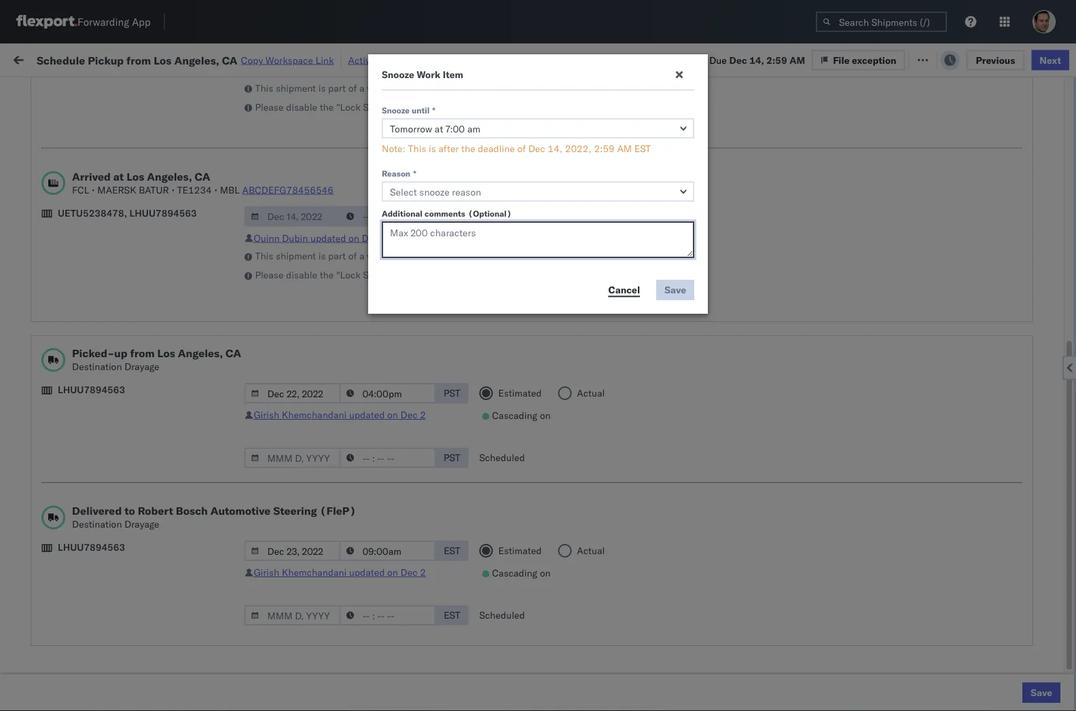 Task type: vqa. For each thing, say whether or not it's contained in the screenshot.
Vandelay within the Transportation Mode is one of Ocean FCL ; Ocean LCL ; Air ; Truck ; Truck International Client is Vandelay West (14163)
no



Task type: describe. For each thing, give the bounding box(es) containing it.
est, up 2:00 am est, feb 3, 2023 on the left of the page
[[259, 615, 280, 627]]

6 hlxu8034992 from the top
[[982, 315, 1049, 327]]

3 upload customs clearance documents from the top
[[31, 548, 149, 573]]

this for 2nd maersk batur link from the bottom of the page
[[255, 82, 274, 94]]

nov left 9,
[[283, 316, 300, 328]]

est, up 8:30 am est, feb 3, 2023
[[260, 645, 280, 657]]

item
[[443, 69, 464, 81]]

aug
[[283, 136, 301, 148]]

2 schedule pickup from los angeles, ca button from the top
[[31, 218, 193, 246]]

8:30 am est, feb 3, 2023
[[219, 675, 337, 687]]

delivery down uetu5238478,
[[74, 255, 109, 267]]

clearance for 2:00 am est, nov 9, 2022
[[105, 308, 149, 320]]

est, down "2:00 am est, nov 9, 2022"
[[260, 346, 280, 358]]

1 vertical spatial rotterdam,
[[128, 607, 176, 619]]

2 ceau7522281, from the top
[[838, 196, 907, 208]]

2 maersk batur link from the top
[[448, 250, 523, 263]]

consignee button
[[586, 108, 708, 122]]

confirm for confirm pickup from los angeles, ca button
[[31, 368, 66, 380]]

3 ceau7522281, from the top
[[838, 226, 907, 238]]

khemchandani for ca
[[282, 409, 347, 421]]

1 vertical spatial to
[[439, 269, 447, 281]]

message (0)
[[182, 53, 238, 65]]

maersk for 2nd maersk batur link
[[448, 250, 489, 262]]

nov down dubin
[[283, 256, 301, 268]]

est, down 2:59 am est, jan 13, 2023
[[265, 465, 285, 477]]

3, for 8:30 am est, feb 3, 2023
[[302, 675, 311, 687]]

1 allow from the top
[[450, 101, 472, 113]]

11 ocean fcl from the top
[[416, 525, 464, 537]]

gvcu5265864 for 2:00 am est, feb 3, 2023
[[838, 645, 905, 656]]

2 horizontal spatial 14,
[[750, 54, 765, 66]]

girish khemchandani updated on dec 2 button for delivered to robert bosch automotive steering (flep)
[[254, 567, 426, 579]]

a for 2nd maersk batur link
[[360, 250, 365, 262]]

4 ceau7522281, hlxu6269489, hlxu8034992 from the top
[[838, 256, 1049, 268]]

delivered
[[72, 504, 122, 518]]

25,
[[300, 525, 315, 537]]

7:00
[[219, 376, 240, 388]]

additional
[[382, 208, 423, 219]]

snooze work item
[[382, 69, 464, 81]]

3 schedule pickup from los angeles, ca button from the top
[[31, 427, 193, 456]]

in
[[202, 84, 210, 95]]

cancel
[[609, 284, 641, 296]]

from inside "confirm pickup from rotterdam, netherlands"
[[100, 637, 120, 649]]

3 -- : -- -- text field from the top
[[340, 541, 436, 562]]

Tomorrow at 7:00 am text field
[[382, 118, 695, 139]]

9 resize handle column header from the left
[[1042, 105, 1059, 712]]

3 schedule pickup from los angeles, ca from the top
[[31, 278, 183, 304]]

lhuu7894563 for robert
[[58, 542, 125, 554]]

30, for schedule pickup from rotterdam, netherlands
[[299, 615, 314, 627]]

mode button
[[409, 108, 484, 122]]

my
[[14, 49, 35, 68]]

2 allow from the top
[[450, 269, 472, 281]]

no
[[319, 84, 330, 95]]

2:00 am est, feb 3, 2023
[[219, 645, 337, 657]]

reason
[[382, 168, 411, 178]]

feb for 8:30 am est, feb 3, 2023
[[283, 675, 299, 687]]

2022 up quinn dubin updated on dec 2 at the left top
[[315, 196, 338, 208]]

robert
[[138, 504, 173, 518]]

- for 8:30 am est, feb 3, 2023
[[701, 675, 707, 687]]

1 ceau7522281, from the top
[[838, 166, 907, 178]]

schedule for third schedule pickup from los angeles, ca button from the bottom
[[31, 219, 71, 230]]

schedule for first schedule pickup from rotterdam, netherlands button from the top of the page
[[31, 488, 71, 500]]

2 hlxu6269489, from the top
[[910, 196, 979, 208]]

shipment for 2nd maersk batur link
[[276, 250, 316, 262]]

0 vertical spatial of
[[349, 82, 357, 94]]

delivery up uetu5238478,
[[74, 166, 109, 177]]

2:00 am est, nov 9, 2022
[[219, 316, 337, 328]]

los inside picked-up from los angeles, ca destination drayage
[[157, 347, 175, 360]]

import work button
[[109, 44, 177, 74]]

0 vertical spatial to
[[439, 101, 447, 113]]

pickup for 2nd schedule pickup from los angeles, ca button from the bottom
[[74, 428, 103, 440]]

1846748
[[780, 316, 821, 328]]

this shipment is part of a vessel sailing. see maersk batur for details. for 2nd maersk batur link from the bottom of the page
[[255, 82, 572, 94]]

7 ocean fcl from the top
[[416, 376, 464, 388]]

3 edt, from the top
[[260, 226, 281, 238]]

est, down 2:59 am est, jan 25, 2023
[[265, 555, 285, 567]]

ymluw236679313
[[926, 136, 1013, 148]]

action
[[1030, 53, 1060, 65]]

confirm for confirm pickup from rotterdam, netherlands "button" at the left of the page
[[31, 637, 66, 649]]

link
[[316, 54, 334, 66]]

client name button
[[498, 108, 572, 122]]

rotterdam, for 11:30 pm est, jan 23, 2023
[[128, 488, 176, 500]]

schedule for 1st schedule pickup from los angeles, ca button from the top
[[31, 189, 71, 201]]

2023 right 13,
[[317, 435, 341, 447]]

9 ocean fcl from the top
[[416, 435, 464, 447]]

ready
[[103, 84, 127, 95]]

1660288
[[780, 136, 821, 148]]

karl for 11:30 pm est, jan 28, 2023
[[709, 555, 727, 567]]

to inside delivered to robert bosch automotive steering (flep) destination drayage
[[125, 504, 135, 518]]

confirm pickup from los angeles, ca button
[[31, 367, 193, 396]]

3 schedule delivery appointment from the top
[[31, 345, 167, 357]]

pm down 11:30 pm est, jan 28, 2023
[[242, 585, 257, 597]]

2 schedule delivery appointment button from the top
[[31, 344, 167, 359]]

forwarding
[[78, 15, 129, 28]]

3 8:30 from the top
[[219, 675, 240, 687]]

te1234
[[177, 184, 212, 196]]

flex-2130387 for 8:30 am est, feb 3, 2023
[[751, 675, 821, 687]]

batch action button
[[980, 49, 1069, 69]]

appointment for third schedule delivery appointment link from the bottom
[[111, 345, 167, 357]]

23, for confirm pickup from los angeles, ca
[[302, 376, 317, 388]]

at for arrived
[[113, 170, 124, 183]]

work for import
[[148, 53, 171, 65]]

5 hlxu8034992 from the top
[[982, 286, 1049, 297]]

schedule pickup from los angeles, ca for third schedule pickup from los angeles, ca button from the bottom's schedule pickup from los angeles, ca link
[[31, 219, 183, 244]]

integration for 2:00 am est, feb 3, 2023
[[593, 645, 640, 657]]

scheduled for picked-up from los angeles, ca
[[480, 452, 525, 464]]

16 ocean fcl from the top
[[416, 675, 464, 687]]

copy workspace link button
[[241, 54, 334, 66]]

up
[[114, 347, 127, 360]]

snoozed : no
[[281, 84, 330, 95]]

reason *
[[382, 168, 417, 178]]

karl for 8:30 am est, feb 3, 2023
[[709, 675, 727, 687]]

2 confirm delivery button from the top
[[31, 673, 103, 688]]

blocked,
[[166, 84, 200, 95]]

automotive
[[211, 504, 271, 518]]

1 schedule pickup from rotterdam, netherlands link from the top
[[31, 487, 193, 514]]

3 2:59 am edt, nov 5, 2022 from the top
[[219, 256, 338, 268]]

2:00 for 2:00 am est, nov 9, 2022
[[219, 316, 240, 328]]

nov down abcdefg78456546 button
[[283, 196, 301, 208]]

2 ocean fcl from the top
[[416, 166, 464, 178]]

est, down 2:59 am est, dec 14, 2022
[[259, 376, 280, 388]]

2 vertical spatial 23,
[[305, 495, 320, 507]]

3:00 am edt, aug 19, 2022
[[219, 136, 345, 148]]

vessel for 2nd maersk batur link from the bottom of the page
[[367, 82, 394, 94]]

account for 11:30 pm est, jan 28, 2023
[[663, 555, 699, 567]]

1 • from the left
[[92, 184, 95, 196]]

778
[[250, 53, 267, 65]]

delivery left up
[[74, 345, 109, 357]]

snooze for until
[[382, 105, 410, 115]]

client name
[[504, 111, 550, 121]]

note:
[[382, 143, 406, 155]]

2 "lock from the top
[[336, 269, 361, 281]]

1 schedule delivery appointment link from the top
[[31, 165, 167, 178]]

(optional)
[[468, 208, 512, 219]]

activity log button
[[348, 52, 399, 68]]

0 vertical spatial the
[[320, 101, 334, 113]]

2023 right steering
[[322, 495, 346, 507]]

mbl
[[220, 184, 240, 196]]

girish khemchandani updated on dec 2 button for picked-up from los angeles, ca
[[254, 409, 426, 421]]

pickup for confirm pickup from los angeles, ca button
[[68, 368, 98, 380]]

2 schedule pickup from rotterdam, netherlands link from the top
[[31, 607, 193, 634]]

2 please disable the "lock schedule" toggle to allow editing. from the top
[[255, 269, 507, 281]]

schedule for 1st schedule pickup from rotterdam, netherlands button from the bottom of the page
[[31, 607, 71, 619]]

15 ocean fcl from the top
[[416, 645, 464, 657]]

24,
[[303, 406, 318, 417]]

3 schedule delivery appointment link from the top
[[31, 464, 167, 478]]

3 upload customs clearance documents link from the top
[[31, 547, 193, 574]]

14 ocean fcl from the top
[[416, 615, 464, 627]]

quinn
[[254, 232, 280, 244]]

4 schedule delivery appointment link from the top
[[31, 584, 167, 597]]

2 for picked-up from los angeles, ca
[[420, 409, 426, 421]]

schedule pickup from los angeles, ca copy workspace link
[[37, 53, 334, 67]]

progress
[[212, 84, 246, 95]]

save button
[[1023, 683, 1061, 704]]

test123456
[[926, 316, 983, 328]]

integration for 11:30 pm est, jan 28, 2023
[[593, 555, 640, 567]]

5 schedule delivery appointment from the top
[[31, 584, 167, 596]]

9:00
[[219, 406, 240, 417]]

pm down 2:59 am est, jan 13, 2023
[[248, 465, 263, 477]]

0 vertical spatial updated
[[311, 232, 346, 244]]

part for 2nd maersk batur link
[[328, 250, 346, 262]]

name
[[529, 111, 550, 121]]

1 vertical spatial this
[[408, 143, 427, 155]]

1 11:30 from the top
[[219, 465, 245, 477]]

0 horizontal spatial *
[[413, 168, 417, 178]]

delivery down the confirm pickup from los angeles, ca
[[68, 405, 103, 417]]

delivery down "confirm pickup from rotterdam, netherlands"
[[68, 674, 103, 686]]

8:30 pm est, jan 30, 2023 for schedule delivery appointment
[[219, 585, 340, 597]]

2130387 for 2:00 am est, feb 3, 2023
[[780, 645, 821, 657]]

2023 down 28,
[[317, 585, 340, 597]]

1 please from the top
[[255, 101, 284, 113]]

2 schedule" from the top
[[363, 269, 407, 281]]

uetu5238478,
[[58, 207, 127, 219]]

pm up 2:59 am est, jan 25, 2023
[[248, 495, 263, 507]]

3 hlxu6269489, from the top
[[910, 226, 979, 238]]

2 schedule delivery appointment link from the top
[[31, 344, 167, 358]]

13 ocean fcl from the top
[[416, 585, 464, 597]]

8 ocean fcl from the top
[[416, 406, 464, 417]]

4 ceau7522281, from the top
[[838, 256, 907, 268]]

2022 right 24,
[[320, 406, 344, 417]]

sailing. for 2nd maersk batur link from the bottom of the page
[[396, 82, 428, 94]]

4 schedule delivery appointment button from the top
[[31, 584, 167, 599]]

schedule for 4th schedule delivery appointment button from the bottom
[[31, 166, 71, 177]]

3 documents from the top
[[31, 561, 80, 573]]

7:00 pm est, dec 23, 2022
[[219, 376, 343, 388]]

picked-up from los angeles, ca destination drayage
[[72, 347, 241, 373]]

angeles, inside arrived at los angeles, ca fcl • maersk batur • te1234 • mbl abcdefg78456546
[[147, 170, 192, 183]]

1 editing. from the top
[[475, 101, 507, 113]]

10 ocean fcl from the top
[[416, 465, 464, 477]]

pm down 2:59 am est, jan 25, 2023
[[248, 555, 263, 567]]

1 schedule pickup from rotterdam, netherlands button from the top
[[31, 487, 193, 516]]

est, down 2:00 am est, feb 3, 2023 on the left of the page
[[260, 675, 280, 687]]

snooze up note:
[[368, 111, 395, 121]]

187 on track
[[312, 53, 368, 65]]

schedule pickup from los angeles, ca link for 1st schedule pickup from los angeles, ca button from the top
[[31, 188, 193, 215]]

until
[[412, 105, 430, 115]]

1 vertical spatial consignee
[[570, 136, 616, 148]]

delivered to robert bosch automotive steering (flep) destination drayage
[[72, 504, 356, 531]]

delivery up delivered
[[74, 465, 109, 477]]

2022 right 19,
[[321, 136, 345, 148]]

Search Shipments (/) text field
[[817, 12, 948, 32]]

2023 down 2:00 am est, feb 3, 2023 on the left of the page
[[313, 675, 337, 687]]

ca inside arrived at los angeles, ca fcl • maersk batur • te1234 • mbl abcdefg78456546
[[195, 170, 210, 183]]

2 please from the top
[[255, 269, 284, 281]]

schedule for 1st schedule pickup from los angeles, ca button from the bottom of the page
[[31, 518, 71, 530]]

4 hlxu6269489, from the top
[[910, 256, 979, 268]]

1 schedule delivery appointment from the top
[[31, 166, 167, 177]]

est, up 2:59 am est, dec 14, 2022
[[260, 316, 280, 328]]

2022 up 9:00 am est, dec 24, 2022
[[319, 376, 343, 388]]

forwarding app link
[[16, 15, 151, 29]]

6 resize handle column header from the left
[[706, 105, 722, 712]]

1 resize handle column header from the left
[[194, 105, 211, 712]]

5 hlxu6269489, from the top
[[910, 286, 979, 297]]

28,
[[305, 555, 320, 567]]

13,
[[300, 435, 315, 447]]

workitem button
[[8, 108, 197, 122]]

1 ocean fcl from the top
[[416, 136, 464, 148]]

flexport demo consignee
[[504, 136, 616, 148]]

confirm delivery for first confirm delivery link from the bottom of the page
[[31, 674, 103, 686]]

2022 up 7:00 pm est, dec 23, 2022
[[320, 346, 344, 358]]

khemchandani for steering
[[282, 567, 347, 579]]

4 ocean fcl from the top
[[416, 226, 464, 238]]

documents for 2:00
[[31, 322, 80, 334]]

mode
[[416, 111, 437, 121]]

filtered by:
[[14, 83, 62, 95]]

activity
[[348, 54, 381, 66]]

confirm delivery for 1st confirm delivery link from the top
[[31, 405, 103, 417]]

import
[[114, 53, 145, 65]]

2023 right 25,
[[317, 525, 341, 537]]

1 vertical spatial the
[[462, 143, 476, 155]]

integration for 8:30 am est, feb 3, 2023
[[593, 675, 640, 687]]

8:30 for schedule pickup from rotterdam, netherlands
[[219, 615, 240, 627]]

los inside the confirm pickup from los angeles, ca
[[123, 368, 138, 380]]

batch
[[1001, 53, 1028, 65]]

11:30 pm est, jan 28, 2023
[[219, 555, 346, 567]]

2023 up (flep)
[[322, 465, 346, 477]]

2022 down quinn dubin updated on dec 2 at the left top
[[315, 256, 338, 268]]

2 editing. from the top
[[475, 269, 507, 281]]

4 edt, from the top
[[260, 256, 281, 268]]

2 • from the left
[[172, 184, 175, 196]]

delivery up "confirm pickup from rotterdam, netherlands"
[[74, 584, 109, 596]]

netherlands for 2:00 am est, feb 3, 2023
[[31, 651, 84, 663]]

vessel for 2nd maersk batur link
[[367, 250, 394, 262]]

part for 2nd maersk batur link from the bottom of the page
[[328, 82, 346, 94]]

schedule pickup from rotterdam, netherlands for 1st the schedule pickup from rotterdam, netherlands link from the bottom
[[31, 607, 176, 633]]

2 schedule pickup from rotterdam, netherlands button from the top
[[31, 607, 193, 635]]

schedule pickup from rotterdam, netherlands for 1st the schedule pickup from rotterdam, netherlands link
[[31, 488, 176, 513]]

7 resize handle column header from the left
[[814, 105, 831, 712]]

message
[[182, 53, 220, 65]]

flex-2130387 for 2:00 am est, feb 3, 2023
[[751, 645, 821, 657]]

8:30 for schedule delivery appointment
[[219, 585, 240, 597]]

demo
[[543, 136, 568, 148]]

3 clearance from the top
[[105, 548, 149, 560]]

deadline button
[[212, 108, 348, 122]]

batur for 2nd maersk batur link from the bottom of the page
[[492, 82, 523, 94]]

2 vertical spatial the
[[320, 269, 334, 281]]

angeles, inside picked-up from los angeles, ca destination drayage
[[178, 347, 223, 360]]

integration test account - karl lagerfeld for 8:30 am est, feb 3, 2023
[[593, 675, 770, 687]]

jan left 25,
[[283, 525, 298, 537]]

lagerfeld for 2:00 am est, feb 3, 2023
[[729, 645, 770, 657]]

2 confirm delivery link from the top
[[31, 673, 103, 687]]

3 customs from the top
[[65, 548, 103, 560]]

abcdefg78456546
[[242, 184, 334, 196]]

2 hlxu8034992 from the top
[[982, 196, 1049, 208]]

jan down 11:30 pm est, jan 28, 2023
[[282, 585, 297, 597]]

1 hlxu8034992 from the top
[[982, 166, 1049, 178]]

previous button
[[967, 50, 1025, 70]]

workspace
[[266, 54, 313, 66]]

steering
[[273, 504, 317, 518]]

destination inside delivered to robert bosch automotive steering (flep) destination drayage
[[72, 519, 122, 531]]

0 vertical spatial *
[[433, 105, 436, 115]]

arrived at los angeles, ca fcl • maersk batur • te1234 • mbl abcdefg78456546
[[72, 170, 334, 196]]

jan left 28,
[[288, 555, 303, 567]]

upload customs clearance documents button for 2:00 am est, nov 9, 2022
[[31, 308, 193, 336]]

1 vertical spatial is
[[429, 143, 436, 155]]

2 appointment from the top
[[111, 255, 167, 267]]

my work
[[14, 49, 74, 68]]

estimated for delivered to robert bosch automotive steering (flep)
[[499, 545, 542, 557]]

:
[[313, 84, 315, 95]]

from inside picked-up from los angeles, ca destination drayage
[[130, 347, 155, 360]]

2 -- : -- -- text field from the top
[[340, 383, 436, 404]]

1 11:30 pm est, jan 23, 2023 from the top
[[219, 465, 346, 477]]

2 2:59 am edt, nov 5, 2022 from the top
[[219, 226, 338, 238]]

2022 right 9,
[[314, 316, 337, 328]]

3:00
[[219, 136, 240, 148]]

1 hlxu6269489, from the top
[[910, 166, 979, 178]]

4 schedule delivery appointment from the top
[[31, 465, 167, 477]]

1 edt, from the top
[[260, 136, 281, 148]]

1 2:59 am edt, nov 5, 2022 from the top
[[219, 196, 338, 208]]

maeu9408431 for 2:00 am est, feb 3, 2023
[[926, 645, 995, 657]]

0 vertical spatial est
[[635, 143, 651, 155]]

upload for 3:00 am edt, aug 19, 2022
[[31, 129, 62, 141]]

est, down steering
[[260, 525, 280, 537]]

angeles, inside the confirm pickup from los angeles, ca
[[140, 368, 178, 380]]

shipment for 2nd maersk batur link from the bottom of the page
[[276, 82, 316, 94]]

est, up 2:59 am est, jan 25, 2023
[[265, 495, 285, 507]]

est, down 11:30 pm est, jan 28, 2023
[[259, 585, 280, 597]]

pm up 2:00 am est, feb 3, 2023 on the left of the page
[[242, 615, 257, 627]]

schedule for fourth schedule delivery appointment button from the top
[[31, 584, 71, 596]]

Select snooze reason text field
[[382, 182, 695, 202]]

filtered
[[14, 83, 47, 95]]

3 ocean fcl from the top
[[416, 196, 464, 208]]

2023 right 28,
[[322, 555, 346, 567]]

due dec 14, 2:59 am
[[710, 54, 806, 66]]

9,
[[303, 316, 312, 328]]

pickup for first schedule pickup from rotterdam, netherlands button from the top of the page
[[74, 488, 103, 500]]

snoozed
[[281, 84, 313, 95]]



Task type: locate. For each thing, give the bounding box(es) containing it.
5, down abcdefg78456546 button
[[303, 196, 312, 208]]

2 mmm d, yyyy text field from the top
[[244, 448, 341, 468]]

actual for delivered to robert bosch automotive steering (flep)
[[577, 545, 605, 557]]

5 ocean fcl from the top
[[416, 256, 464, 268]]

1 vertical spatial khemchandani
[[282, 567, 347, 579]]

2 vertical spatial mmm d, yyyy text field
[[244, 606, 341, 626]]

confirm inside the confirm pickup from los angeles, ca
[[31, 368, 66, 380]]

1 vessel from the top
[[367, 82, 394, 94]]

snooze down 'log' on the top
[[382, 69, 415, 81]]

schedule delivery appointment button up delivered
[[31, 464, 167, 479]]

a down quinn dubin updated on dec 2 at the left top
[[360, 250, 365, 262]]

is down quinn dubin updated on dec 2 at the left top
[[319, 250, 326, 262]]

due
[[710, 54, 727, 66]]

batur down (optional) at the top left of page
[[492, 250, 523, 262]]

0 vertical spatial cascading
[[492, 410, 538, 422]]

batur up uetu5238478, lhuu7894563
[[139, 184, 169, 196]]

pickup for third schedule pickup from los angeles, ca button from the bottom
[[74, 219, 103, 230]]

1 schedule delivery appointment button from the top
[[31, 165, 167, 180]]

1 vertical spatial estimated
[[499, 545, 542, 557]]

see for 2nd maersk batur link from the bottom of the page
[[430, 82, 446, 94]]

girish for steering
[[254, 567, 280, 579]]

edt, left aug
[[260, 136, 281, 148]]

2 vertical spatial of
[[349, 250, 357, 262]]

1 vertical spatial 3,
[[302, 675, 311, 687]]

upload customs clearance documents down delivered
[[31, 548, 149, 573]]

details. for 2nd maersk batur link
[[540, 250, 572, 262]]

2 vertical spatial clearance
[[105, 548, 149, 560]]

0 vertical spatial schedule pickup from rotterdam, netherlands button
[[31, 487, 193, 516]]

1 vertical spatial drayage
[[125, 519, 159, 531]]

consignee right demo
[[570, 136, 616, 148]]

upload for 2:00 am est, nov 9, 2022
[[31, 308, 62, 320]]

picked-
[[72, 347, 114, 360]]

1 vertical spatial vessel
[[367, 250, 394, 262]]

mmm d, yyyy text field for ca
[[244, 448, 341, 468]]

4 hlxu8034992 from the top
[[982, 256, 1049, 268]]

0 horizontal spatial 14,
[[303, 346, 318, 358]]

1 vertical spatial this shipment is part of a vessel sailing. see maersk batur for details.
[[255, 250, 572, 262]]

0 vertical spatial disable
[[286, 101, 318, 113]]

1 gvcu5265864 from the top
[[838, 645, 905, 656]]

1 vertical spatial girish
[[254, 567, 280, 579]]

file exception
[[845, 53, 909, 65], [834, 54, 897, 66]]

flex- for 8:30 am est, feb 3, 2023
[[751, 675, 780, 687]]

the down no
[[320, 101, 334, 113]]

schedule delivery appointment link up the confirm pickup from los angeles, ca
[[31, 344, 167, 358]]

mmm d, yyyy text field for ca
[[244, 206, 341, 227]]

1 vertical spatial customs
[[65, 308, 103, 320]]

bosch inside delivered to robert bosch automotive steering (flep) destination drayage
[[176, 504, 208, 518]]

at for 778
[[270, 53, 278, 65]]

4 confirm from the top
[[31, 674, 66, 686]]

see down comments
[[430, 250, 446, 262]]

appointment for first schedule delivery appointment link from the bottom
[[111, 584, 167, 596]]

3 11:30 from the top
[[219, 555, 245, 567]]

on
[[332, 53, 343, 65], [349, 232, 360, 244], [388, 409, 398, 421], [540, 410, 551, 422], [388, 567, 398, 579], [540, 568, 551, 580]]

integration test account - karl lagerfeld for 11:30 pm est, jan 28, 2023
[[593, 555, 770, 567]]

1 vertical spatial of
[[518, 143, 526, 155]]

2 schedule pickup from rotterdam, netherlands from the top
[[31, 607, 176, 633]]

ocean
[[416, 136, 444, 148], [416, 166, 444, 178], [534, 166, 562, 178], [622, 166, 650, 178], [416, 196, 444, 208], [534, 196, 562, 208], [622, 196, 650, 208], [416, 226, 444, 238], [416, 256, 444, 268], [534, 256, 562, 268], [622, 256, 650, 268], [622, 286, 650, 298], [416, 316, 444, 328], [534, 316, 562, 328], [622, 316, 650, 328], [416, 376, 444, 388], [534, 376, 562, 388], [622, 376, 650, 388], [416, 406, 444, 417], [534, 406, 562, 417], [416, 435, 444, 447], [416, 465, 444, 477], [416, 525, 444, 537], [416, 555, 444, 567], [416, 585, 444, 597], [416, 615, 444, 627], [416, 645, 444, 657], [416, 675, 444, 687]]

2 30, from the top
[[299, 615, 314, 627]]

2
[[382, 232, 387, 244], [420, 409, 426, 421], [420, 567, 426, 579]]

MMM D, YYYY text field
[[244, 206, 341, 227], [244, 541, 341, 562]]

is right :
[[319, 82, 326, 94]]

1 5, from the top
[[303, 196, 312, 208]]

0 vertical spatial is
[[319, 82, 326, 94]]

- for 11:30 pm est, jan 28, 2023
[[701, 555, 707, 567]]

2 11:30 pm est, jan 23, 2023 from the top
[[219, 495, 346, 507]]

2 vertical spatial pst
[[444, 452, 461, 464]]

girish khemchandani updated on dec 2 for delivered to robert bosch automotive steering (flep)
[[254, 567, 426, 579]]

3 ceau7522281, hlxu6269489, hlxu8034992 from the top
[[838, 226, 1049, 238]]

schedule for 2nd schedule delivery appointment button
[[31, 345, 71, 357]]

1 vertical spatial maersk batur link
[[448, 250, 523, 263]]

schedule pickup from los angeles, ca for 1st schedule pickup from los angeles, ca button from the top's schedule pickup from los angeles, ca link
[[31, 189, 183, 214]]

please disable the "lock schedule" toggle to allow editing.
[[255, 101, 507, 113], [255, 269, 507, 281]]

is left the "after"
[[429, 143, 436, 155]]

schedule delivery appointment link up delivered
[[31, 464, 167, 478]]

vessel
[[367, 82, 394, 94], [367, 250, 394, 262]]

1 vertical spatial maersk
[[97, 184, 136, 196]]

jan up 25,
[[288, 495, 303, 507]]

2022,
[[565, 143, 592, 155]]

2 drayage from the top
[[125, 519, 159, 531]]

3 schedule delivery appointment button from the top
[[31, 464, 167, 479]]

account for 2:00 am est, feb 3, 2023
[[663, 645, 699, 657]]

netherlands
[[31, 501, 84, 513], [31, 621, 84, 633], [31, 651, 84, 663]]

clearance
[[105, 129, 149, 141], [105, 308, 149, 320], [105, 548, 149, 560]]

deadline
[[478, 143, 515, 155]]

1 ceau7522281, hlxu6269489, hlxu8034992 from the top
[[838, 166, 1049, 178]]

1 vertical spatial *
[[413, 168, 417, 178]]

0 vertical spatial scheduled
[[480, 452, 525, 464]]

flex- for 3:00 am edt, aug 19, 2022
[[751, 136, 780, 148]]

1 vertical spatial "lock
[[336, 269, 361, 281]]

0 vertical spatial schedule pickup from rotterdam, netherlands link
[[31, 487, 193, 514]]

1 vertical spatial integration
[[593, 645, 640, 657]]

customs down workitem button
[[65, 129, 103, 141]]

girish khemchandani updated on dec 2 up 13,
[[254, 409, 426, 421]]

for for 2nd maersk batur link
[[526, 250, 538, 262]]

work inside button
[[148, 53, 171, 65]]

updated for picked-up from los angeles, ca
[[349, 409, 385, 421]]

2 edt, from the top
[[260, 196, 281, 208]]

2 vertical spatial maersk
[[448, 250, 489, 262]]

0 vertical spatial vessel
[[367, 82, 394, 94]]

1 integration from the top
[[593, 555, 640, 567]]

pickup inside the confirm pickup from los angeles, ca
[[68, 368, 98, 380]]

6 hlxu6269489, from the top
[[910, 315, 979, 327]]

(flep)
[[320, 504, 356, 518]]

"lock
[[336, 101, 361, 113], [336, 269, 361, 281]]

2 vertical spatial netherlands
[[31, 651, 84, 663]]

0 vertical spatial work
[[148, 53, 171, 65]]

0 vertical spatial schedule"
[[363, 101, 407, 113]]

cascading for delivered to robert bosch automotive steering (flep)
[[492, 568, 538, 580]]

8:30 pm est, jan 30, 2023 down 11:30 pm est, jan 28, 2023
[[219, 585, 340, 597]]

1 vertical spatial scheduled
[[480, 610, 525, 622]]

pickup for 1st schedule pickup from los angeles, ca button from the bottom of the page
[[74, 518, 103, 530]]

3 resize handle column header from the left
[[393, 105, 409, 712]]

0 vertical spatial upload
[[31, 129, 62, 141]]

work for snooze
[[417, 69, 441, 81]]

activity log
[[348, 54, 399, 66]]

5, down dubin
[[303, 256, 312, 268]]

1 vertical spatial 2:00
[[219, 645, 240, 657]]

2 shipment from the top
[[276, 250, 316, 262]]

ready for work, blocked, in progress
[[103, 84, 246, 95]]

2:59 am edt, nov 5, 2022 down the quinn
[[219, 256, 338, 268]]

batur inside arrived at los angeles, ca fcl • maersk batur • te1234 • mbl abcdefg78456546
[[139, 184, 169, 196]]

6 ceau7522281, from the top
[[838, 315, 907, 327]]

1 vertical spatial feb
[[283, 675, 299, 687]]

1 vertical spatial lhuu7894563
[[58, 384, 125, 396]]

this down the quinn
[[255, 250, 274, 262]]

feb up 8:30 am est, feb 3, 2023
[[283, 645, 299, 657]]

Max 200 characters text field
[[382, 222, 695, 258]]

updated right 28,
[[349, 567, 385, 579]]

mmm d, yyyy text field for steering
[[244, 606, 341, 626]]

1 vertical spatial 14,
[[548, 143, 563, 155]]

2 vertical spatial 5,
[[303, 256, 312, 268]]

est for 4th -- : -- -- text field from the top of the page
[[444, 610, 461, 622]]

mmm d, yyyy text field up dubin
[[244, 206, 341, 227]]

lhuu7894563 down delivered
[[58, 542, 125, 554]]

fcl inside arrived at los angeles, ca fcl • maersk batur • te1234 • mbl abcdefg78456546
[[72, 184, 89, 196]]

jan up 2:00 am est, feb 3, 2023 on the left of the page
[[282, 615, 297, 627]]

hlxu8034992
[[982, 166, 1049, 178], [982, 196, 1049, 208], [982, 226, 1049, 238], [982, 256, 1049, 268], [982, 286, 1049, 297], [982, 315, 1049, 327]]

1 girish khemchandani updated on dec 2 from the top
[[254, 409, 426, 421]]

6 ceau7522281, hlxu6269489, hlxu8034992 from the top
[[838, 315, 1049, 327]]

14, down 9,
[[303, 346, 318, 358]]

1 vertical spatial updated
[[349, 409, 385, 421]]

3 upload from the top
[[31, 548, 62, 560]]

clearance down robert at bottom left
[[105, 548, 149, 560]]

mmm d, yyyy text field for automotive
[[244, 541, 341, 562]]

ca inside the confirm pickup from los angeles, ca
[[31, 382, 44, 394]]

from inside the confirm pickup from los angeles, ca
[[100, 368, 120, 380]]

customs up picked-
[[65, 308, 103, 320]]

0 vertical spatial maeu9408431
[[926, 645, 995, 657]]

0 vertical spatial girish
[[254, 409, 280, 421]]

2 toggle from the top
[[410, 269, 436, 281]]

0 vertical spatial integration test account - karl lagerfeld
[[593, 555, 770, 567]]

0 vertical spatial drayage
[[125, 361, 159, 373]]

see for 2nd maersk batur link
[[430, 250, 446, 262]]

2 documents from the top
[[31, 322, 80, 334]]

2 ceau7522281, hlxu6269489, hlxu8034992 from the top
[[838, 196, 1049, 208]]

forwarding app
[[78, 15, 151, 28]]

* right reason
[[413, 168, 417, 178]]

pickup for confirm pickup from rotterdam, netherlands "button" at the left of the page
[[68, 637, 98, 649]]

est, up 2:59 am est, jan 13, 2023
[[260, 406, 280, 417]]

dec
[[730, 54, 748, 66], [529, 143, 546, 155], [362, 232, 379, 244], [283, 346, 300, 358], [282, 376, 300, 388], [283, 406, 300, 417], [401, 409, 418, 421], [401, 567, 418, 579]]

0 vertical spatial integration
[[593, 555, 640, 567]]

at left risk
[[270, 53, 278, 65]]

2 confirm from the top
[[31, 405, 66, 417]]

appointment for first schedule delivery appointment link from the top
[[111, 166, 167, 177]]

pickup inside "confirm pickup from rotterdam, netherlands"
[[68, 637, 98, 649]]

2 details. from the top
[[540, 250, 572, 262]]

clearance for 3:00 am edt, aug 19, 2022
[[105, 129, 149, 141]]

3 confirm from the top
[[31, 637, 66, 649]]

pm right 7:00
[[242, 376, 257, 388]]

2 resize handle column header from the left
[[345, 105, 362, 712]]

schedule pickup from los angeles, ca link for third schedule pickup from los angeles, ca button from the bottom
[[31, 218, 193, 245]]

8:30 down 2:00 am est, feb 3, 2023 on the left of the page
[[219, 675, 240, 687]]

1 vertical spatial documents
[[31, 322, 80, 334]]

"lock down quinn dubin updated on dec 2 at the left top
[[336, 269, 361, 281]]

2 cascading from the top
[[492, 568, 538, 580]]

rotterdam, inside "confirm pickup from rotterdam, netherlands"
[[123, 637, 171, 649]]

2 schedule delivery appointment from the top
[[31, 255, 167, 267]]

0 vertical spatial gvcu5265864
[[838, 645, 905, 656]]

lhuu7894563 down picked-
[[58, 384, 125, 396]]

0 vertical spatial girish khemchandani updated on dec 2
[[254, 409, 426, 421]]

karl
[[709, 555, 727, 567], [709, 645, 727, 657], [709, 675, 727, 687]]

risk
[[281, 53, 297, 65]]

12 ocean fcl from the top
[[416, 555, 464, 567]]

5 ceau7522281, from the top
[[838, 286, 907, 297]]

1 vertical spatial toggle
[[410, 269, 436, 281]]

schedule delivery appointment down uetu5238478,
[[31, 255, 167, 267]]

• left te1234 on the top of the page
[[172, 184, 175, 196]]

confirm pickup from rotterdam, netherlands link
[[31, 637, 193, 664]]

5 resize handle column header from the left
[[570, 105, 586, 712]]

2 clearance from the top
[[105, 308, 149, 320]]

uetu5238478, lhuu7894563
[[58, 207, 197, 219]]

clearance up up
[[105, 308, 149, 320]]

30, for schedule delivery appointment
[[299, 585, 314, 597]]

0 vertical spatial estimated
[[499, 388, 542, 399]]

los inside arrived at los angeles, ca fcl • maersk batur • te1234 • mbl abcdefg78456546
[[127, 170, 144, 183]]

for for 2nd maersk batur link from the bottom of the page
[[526, 82, 538, 94]]

khemchandani
[[282, 409, 347, 421], [282, 567, 347, 579]]

0 vertical spatial see
[[430, 82, 446, 94]]

dubin
[[282, 232, 308, 244]]

1 schedule" from the top
[[363, 101, 407, 113]]

1 schedule pickup from los angeles, ca link from the top
[[31, 188, 193, 215]]

snooze left until
[[382, 105, 410, 115]]

1 vertical spatial 23,
[[305, 465, 320, 477]]

1 30, from the top
[[299, 585, 314, 597]]

resize handle column header
[[194, 105, 211, 712], [345, 105, 362, 712], [393, 105, 409, 712], [481, 105, 498, 712], [570, 105, 586, 712], [706, 105, 722, 712], [814, 105, 831, 712], [903, 105, 919, 712], [1042, 105, 1059, 712]]

0 vertical spatial allow
[[450, 101, 472, 113]]

MMM D, YYYY text field
[[244, 383, 341, 404], [244, 448, 341, 468], [244, 606, 341, 626]]

2 2130387 from the top
[[780, 675, 821, 687]]

1 vertical spatial schedule pickup from rotterdam, netherlands button
[[31, 607, 193, 635]]

schedule for 2nd schedule delivery appointment button from the bottom of the page
[[31, 465, 71, 477]]

1 horizontal spatial •
[[172, 184, 175, 196]]

lagerfeld for 8:30 am est, feb 3, 2023
[[729, 675, 770, 687]]

upload customs clearance documents link up up
[[31, 308, 193, 335]]

1 vertical spatial 2130387
[[780, 675, 821, 687]]

1 estimated from the top
[[499, 388, 542, 399]]

feb for 2:00 am est, feb 3, 2023
[[283, 645, 299, 657]]

details. down select snooze reason text field
[[540, 250, 572, 262]]

2 vertical spatial lagerfeld
[[729, 675, 770, 687]]

copy
[[241, 54, 263, 66]]

5 schedule pickup from los angeles, ca from the top
[[31, 518, 183, 543]]

ca inside picked-up from los angeles, ca destination drayage
[[226, 347, 241, 360]]

2 destination from the top
[[72, 519, 122, 531]]

2 vertical spatial lhuu7894563
[[58, 542, 125, 554]]

a
[[360, 82, 365, 94], [360, 250, 365, 262]]

1 this shipment is part of a vessel sailing. see maersk batur for details. from the top
[[255, 82, 572, 94]]

maersk for 2nd maersk batur link from the bottom of the page
[[448, 82, 489, 94]]

ceau7522281,
[[838, 166, 907, 178], [838, 196, 907, 208], [838, 226, 907, 238], [838, 256, 907, 268], [838, 286, 907, 297], [838, 315, 907, 327]]

please disable the "lock schedule" toggle to allow editing. up note:
[[255, 101, 507, 113]]

1 -- : -- -- text field from the top
[[340, 206, 436, 227]]

est, down 9:00 am est, dec 24, 2022
[[260, 435, 280, 447]]

workitem
[[15, 111, 51, 121]]

1 vertical spatial editing.
[[475, 269, 507, 281]]

1 vertical spatial details.
[[540, 250, 572, 262]]

edt,
[[260, 136, 281, 148], [260, 196, 281, 208], [260, 226, 281, 238], [260, 256, 281, 268]]

2130387
[[780, 645, 821, 657], [780, 675, 821, 687]]

2 khemchandani from the top
[[282, 567, 347, 579]]

deadline
[[219, 111, 252, 121]]

is for 2nd maersk batur link
[[319, 250, 326, 262]]

5 ceau7522281, hlxu6269489, hlxu8034992 from the top
[[838, 286, 1049, 297]]

flex-1660288
[[751, 136, 821, 148]]

*
[[433, 105, 436, 115], [413, 168, 417, 178]]

0 vertical spatial please disable the "lock schedule" toggle to allow editing.
[[255, 101, 507, 113]]

6 ocean fcl from the top
[[416, 316, 464, 328]]

1 vertical spatial please disable the "lock schedule" toggle to allow editing.
[[255, 269, 507, 281]]

0 vertical spatial a
[[360, 82, 365, 94]]

2:59 am est, jan 13, 2023
[[219, 435, 341, 447]]

schedule pickup from los angeles, ca for schedule pickup from los angeles, ca link for 2nd schedule pickup from los angeles, ca button from the bottom
[[31, 428, 183, 453]]

drayage inside picked-up from los angeles, ca destination drayage
[[125, 361, 159, 373]]

flex-1846748
[[751, 316, 821, 328]]

2023 up 8:30 am est, feb 3, 2023
[[313, 645, 337, 657]]

schedule delivery appointment link up "confirm pickup from rotterdam, netherlands"
[[31, 584, 167, 597]]

ocean fcl
[[416, 136, 464, 148], [416, 166, 464, 178], [416, 196, 464, 208], [416, 226, 464, 238], [416, 256, 464, 268], [416, 316, 464, 328], [416, 376, 464, 388], [416, 406, 464, 417], [416, 435, 464, 447], [416, 465, 464, 477], [416, 525, 464, 537], [416, 555, 464, 567], [416, 585, 464, 597], [416, 615, 464, 627], [416, 645, 464, 657], [416, 675, 464, 687]]

see
[[430, 82, 446, 94], [430, 250, 446, 262]]

schedule pickup from los angeles, ca
[[31, 189, 183, 214], [31, 219, 183, 244], [31, 278, 183, 304], [31, 428, 183, 453], [31, 518, 183, 543]]

1 vertical spatial destination
[[72, 519, 122, 531]]

Search Work text field
[[620, 49, 768, 69]]

2 vertical spatial upload customs clearance documents
[[31, 548, 149, 573]]

1 vertical spatial sailing.
[[396, 250, 428, 262]]

this shipment is part of a vessel sailing. see maersk batur for details. down snooze work item on the left top
[[255, 82, 572, 94]]

23, up 25,
[[305, 495, 320, 507]]

maersk up uetu5238478, lhuu7894563
[[97, 184, 136, 196]]

schedule pickup from rotterdam, netherlands link
[[31, 487, 193, 514], [31, 607, 193, 634]]

for down select snooze reason text field
[[526, 250, 538, 262]]

please down snoozed
[[255, 101, 284, 113]]

0 vertical spatial upload customs clearance documents
[[31, 129, 149, 154]]

11:30 up 'automotive' on the bottom of page
[[219, 465, 245, 477]]

confirm pickup from los angeles, ca link
[[31, 367, 193, 395]]

5 appointment from the top
[[111, 584, 167, 596]]

estimated for picked-up from los angeles, ca
[[499, 388, 542, 399]]

flex-1846748 button
[[729, 312, 824, 331], [729, 312, 824, 331]]

1 schedule pickup from los angeles, ca button from the top
[[31, 188, 193, 217]]

2:00
[[219, 316, 240, 328], [219, 645, 240, 657]]

appointment
[[111, 166, 167, 177], [111, 255, 167, 267], [111, 345, 167, 357], [111, 465, 167, 477], [111, 584, 167, 596]]

2 vertical spatial customs
[[65, 548, 103, 560]]

girish khemchandani updated on dec 2 button up 13,
[[254, 409, 426, 421]]

upload customs clearance documents for 2:00
[[31, 308, 149, 334]]

1 confirm from the top
[[31, 368, 66, 380]]

destination down delivered
[[72, 519, 122, 531]]

girish khemchandani updated on dec 2 button
[[254, 409, 426, 421], [254, 567, 426, 579]]

cascading on for picked-up from los angeles, ca
[[492, 410, 551, 422]]

2 sailing. from the top
[[396, 250, 428, 262]]

1 vertical spatial a
[[360, 250, 365, 262]]

upload customs clearance documents link for 3:00
[[31, 128, 193, 155]]

2:00 for 2:00 am est, feb 3, 2023
[[219, 645, 240, 657]]

exception
[[864, 53, 909, 65], [853, 54, 897, 66]]

appointment up confirm pickup from los angeles, ca link
[[111, 345, 167, 357]]

disable down snoozed : no at the left top of page
[[286, 101, 318, 113]]

maersk batur link down item
[[448, 81, 523, 95]]

-- : -- -- text field
[[340, 448, 436, 468]]

1 vertical spatial 11:30 pm est, jan 23, 2023
[[219, 495, 346, 507]]

snooze for work
[[382, 69, 415, 81]]

snooze
[[382, 69, 415, 81], [382, 105, 410, 115], [368, 111, 395, 121]]

upload customs clearance documents link for 2:00
[[31, 308, 193, 335]]

customs for 3:00 am edt, aug 19, 2022
[[65, 129, 103, 141]]

778 at risk
[[250, 53, 297, 65]]

khemchandani down 25,
[[282, 567, 347, 579]]

work
[[39, 49, 74, 68]]

1 vertical spatial actual
[[577, 545, 605, 557]]

0 vertical spatial 30,
[[299, 585, 314, 597]]

4 schedule pickup from los angeles, ca button from the top
[[31, 517, 193, 546]]

8:30 pm est, jan 30, 2023 for schedule pickup from rotterdam, netherlands
[[219, 615, 340, 627]]

destination inside picked-up from los angeles, ca destination drayage
[[72, 361, 122, 373]]

2 netherlands from the top
[[31, 621, 84, 633]]

0 vertical spatial mmm d, yyyy text field
[[244, 206, 341, 227]]

2:00 up 7:00
[[219, 316, 240, 328]]

client
[[504, 111, 526, 121]]

at inside arrived at los angeles, ca fcl • maersk batur • te1234 • mbl abcdefg78456546
[[113, 170, 124, 183]]

part right :
[[328, 82, 346, 94]]

8:30
[[219, 585, 240, 597], [219, 615, 240, 627], [219, 675, 240, 687]]

2 for delivered to robert bosch automotive steering (flep)
[[420, 567, 426, 579]]

next
[[1040, 54, 1062, 66]]

2 account from the top
[[663, 645, 699, 657]]

cancel button
[[601, 280, 649, 301]]

allow
[[450, 101, 472, 113], [450, 269, 472, 281]]

cascading
[[492, 410, 538, 422], [492, 568, 538, 580]]

confirm for first confirm delivery button from the top of the page
[[31, 405, 66, 417]]

editing.
[[475, 101, 507, 113], [475, 269, 507, 281]]

1 vertical spatial allow
[[450, 269, 472, 281]]

confirm for 2nd confirm delivery button from the top of the page
[[31, 674, 66, 686]]

2 vertical spatial est
[[444, 610, 461, 622]]

schedule pickup from los angeles, ca link for 2nd schedule pickup from los angeles, ca button from the bottom
[[31, 427, 193, 454]]

1 "lock from the top
[[336, 101, 361, 113]]

1 scheduled from the top
[[480, 452, 525, 464]]

1 maeu9408431 from the top
[[926, 645, 995, 657]]

schedule pickup from los angeles, ca for schedule pickup from los angeles, ca link associated with 1st schedule pickup from los angeles, ca button from the bottom of the page
[[31, 518, 183, 543]]

schedule delivery appointment link
[[31, 165, 167, 178], [31, 344, 167, 358], [31, 464, 167, 478], [31, 584, 167, 597]]

2 vertical spatial this
[[255, 250, 274, 262]]

jan down 13,
[[288, 465, 303, 477]]

app
[[132, 15, 151, 28]]

pickup for 1st schedule pickup from rotterdam, netherlands button from the bottom of the page
[[74, 607, 103, 619]]

schedule delivery appointment button
[[31, 165, 167, 180], [31, 344, 167, 359], [31, 464, 167, 479], [31, 584, 167, 599]]

to
[[439, 101, 447, 113], [439, 269, 447, 281], [125, 504, 135, 518]]

2 upload customs clearance documents button from the top
[[31, 308, 193, 336]]

- for 2:00 am est, feb 3, 2023
[[701, 645, 707, 657]]

schedule"
[[363, 101, 407, 113], [363, 269, 407, 281]]

2022 right dubin
[[315, 226, 338, 238]]

scheduled for delivered to robert bosch automotive steering (flep)
[[480, 610, 525, 622]]

girish for ca
[[254, 409, 280, 421]]

3 integration from the top
[[593, 675, 640, 687]]

1 flex-2130387 from the top
[[751, 645, 821, 657]]

0 vertical spatial feb
[[283, 645, 299, 657]]

est for third -- : -- -- text field
[[444, 545, 461, 557]]

bosch ocean test
[[504, 166, 582, 178], [593, 166, 671, 178], [504, 196, 582, 208], [593, 196, 671, 208], [504, 256, 582, 268], [593, 256, 671, 268], [593, 286, 671, 298], [504, 316, 582, 328], [593, 316, 671, 328], [504, 376, 582, 388], [593, 376, 671, 388], [504, 406, 582, 417]]

confirm delivery button down "confirm pickup from rotterdam, netherlands"
[[31, 673, 103, 688]]

0 vertical spatial cascading on
[[492, 410, 551, 422]]

maeu9408431 for 8:30 am est, feb 3, 2023
[[926, 675, 995, 687]]

1 integration test account - karl lagerfeld from the top
[[593, 555, 770, 567]]

this for 2nd maersk batur link
[[255, 250, 274, 262]]

0 vertical spatial 2
[[382, 232, 387, 244]]

feb down 2:00 am est, feb 3, 2023 on the left of the page
[[283, 675, 299, 687]]

2 girish from the top
[[254, 567, 280, 579]]

1 3, from the top
[[302, 645, 311, 657]]

1 clearance from the top
[[105, 129, 149, 141]]

additional comments (optional)
[[382, 208, 512, 219]]

actions
[[1026, 111, 1054, 121]]

1 please disable the "lock schedule" toggle to allow editing. from the top
[[255, 101, 507, 113]]

2 schedule pickup from los angeles, ca link from the top
[[31, 218, 193, 245]]

23, for schedule delivery appointment
[[305, 465, 320, 477]]

confirm inside "confirm pickup from rotterdam, netherlands"
[[31, 637, 66, 649]]

0 vertical spatial confirm delivery link
[[31, 404, 103, 418]]

khemchandani up 13,
[[282, 409, 347, 421]]

2130387 for 8:30 am est, feb 3, 2023
[[780, 675, 821, 687]]

mmm d, yyyy text field down 2:59 am est, jan 13, 2023
[[244, 448, 341, 468]]

batur for 2nd maersk batur link
[[492, 250, 523, 262]]

editing. down max 200 characters text field
[[475, 269, 507, 281]]

shipment down dubin
[[276, 250, 316, 262]]

confirm delivery down the confirm pickup from los angeles, ca
[[31, 405, 103, 417]]

upload customs clearance documents
[[31, 129, 149, 154], [31, 308, 149, 334], [31, 548, 149, 573]]

1 vertical spatial netherlands
[[31, 621, 84, 633]]

0 vertical spatial mmm d, yyyy text field
[[244, 383, 341, 404]]

1 vertical spatial confirm delivery
[[31, 674, 103, 686]]

for left work,
[[129, 84, 141, 95]]

jan
[[283, 435, 298, 447], [288, 465, 303, 477], [288, 495, 303, 507], [283, 525, 298, 537], [288, 555, 303, 567], [282, 585, 297, 597], [282, 615, 297, 627]]

lhuu7894563 for from
[[58, 384, 125, 396]]

this down 778
[[255, 82, 274, 94]]

0 vertical spatial clearance
[[105, 129, 149, 141]]

1 vertical spatial pst
[[444, 388, 461, 399]]

1 horizontal spatial at
[[270, 53, 278, 65]]

sailing.
[[396, 82, 428, 94], [396, 250, 428, 262]]

jan left 13,
[[283, 435, 298, 447]]

0 vertical spatial flex-2130387
[[751, 645, 821, 657]]

1 upload customs clearance documents link from the top
[[31, 128, 193, 155]]

4 schedule pickup from los angeles, ca from the top
[[31, 428, 183, 453]]

upload customs clearance documents for 3:00
[[31, 129, 149, 154]]

the right the "after"
[[462, 143, 476, 155]]

0 vertical spatial maersk batur link
[[448, 81, 523, 95]]

flexport. image
[[16, 15, 78, 29]]

shipment left no
[[276, 82, 316, 94]]

lagerfeld for 11:30 pm est, jan 28, 2023
[[729, 555, 770, 567]]

quinn dubin updated on dec 2
[[254, 232, 387, 244]]

1 vertical spatial est
[[444, 545, 461, 557]]

0 vertical spatial upload customs clearance documents button
[[31, 128, 193, 157]]

• down arrived
[[92, 184, 95, 196]]

consignee inside button
[[593, 111, 632, 121]]

note: this is after the deadline of dec 14, 2022, 2:59 am est
[[382, 143, 651, 155]]

1 sailing. from the top
[[396, 82, 428, 94]]

schedule delivery appointment up delivered
[[31, 465, 167, 477]]

1 vertical spatial schedule pickup from rotterdam, netherlands
[[31, 607, 176, 633]]

1 a from the top
[[360, 82, 365, 94]]

5, right the quinn
[[303, 226, 312, 238]]

19,
[[304, 136, 319, 148]]

sailing. for 2nd maersk batur link
[[396, 250, 428, 262]]

1 horizontal spatial *
[[433, 105, 436, 115]]

1 mmm d, yyyy text field from the top
[[244, 383, 341, 404]]

snooze until *
[[382, 105, 436, 115]]

nov right the quinn
[[283, 226, 301, 238]]

nov
[[283, 196, 301, 208], [283, 226, 301, 238], [283, 256, 301, 268], [283, 316, 300, 328]]

4 schedule pickup from los angeles, ca link from the top
[[31, 517, 193, 544]]

schedule pickup from los angeles, ca link for 1st schedule pickup from los angeles, ca button from the bottom of the page
[[31, 517, 193, 544]]

drayage inside delivered to robert bosch automotive steering (flep) destination drayage
[[125, 519, 159, 531]]

netherlands inside "confirm pickup from rotterdam, netherlands"
[[31, 651, 84, 663]]

netherlands for 11:30 pm est, jan 23, 2023
[[31, 501, 84, 513]]

2023 up 2:00 am est, feb 3, 2023 on the left of the page
[[317, 615, 340, 627]]

1 feb from the top
[[283, 645, 299, 657]]

-- : -- -- text field
[[340, 206, 436, 227], [340, 383, 436, 404], [340, 541, 436, 562], [340, 606, 436, 626]]

--
[[593, 136, 605, 148]]

1 2:00 from the top
[[219, 316, 240, 328]]

2 11:30 from the top
[[219, 495, 245, 507]]

11:30 pm est, jan 23, 2023 up 2:59 am est, jan 25, 2023
[[219, 495, 346, 507]]

0 vertical spatial actual
[[577, 388, 605, 399]]

maeu9408431
[[926, 645, 995, 657], [926, 675, 995, 687]]

girish khemchandani updated on dec 2
[[254, 409, 426, 421], [254, 567, 426, 579]]

2:59 am edt, nov 5, 2022 down abcdefg78456546 button
[[219, 226, 338, 238]]

1 vertical spatial schedule pickup from rotterdam, netherlands link
[[31, 607, 193, 634]]

details. for 2nd maersk batur link from the bottom of the page
[[540, 82, 572, 94]]

8 resize handle column header from the left
[[903, 105, 919, 712]]

karl for 2:00 am est, feb 3, 2023
[[709, 645, 727, 657]]

1 vertical spatial 2:59 am edt, nov 5, 2022
[[219, 226, 338, 238]]

1 disable from the top
[[286, 101, 318, 113]]

track
[[346, 53, 368, 65]]

schedule delivery appointment up the confirm pickup from los angeles, ca
[[31, 345, 167, 357]]

2 8:30 from the top
[[219, 615, 240, 627]]

the down quinn dubin updated on dec 2 at the left top
[[320, 269, 334, 281]]

maersk inside arrived at los angeles, ca fcl • maersk batur • te1234 • mbl abcdefg78456546
[[97, 184, 136, 196]]

0 vertical spatial lhuu7894563
[[130, 207, 197, 219]]

this shipment is part of a vessel sailing. see maersk batur for details. for 2nd maersk batur link
[[255, 250, 572, 262]]

shipment
[[276, 82, 316, 94], [276, 250, 316, 262]]

2 upload customs clearance documents link from the top
[[31, 308, 193, 335]]

schedule for 2nd schedule pickup from los angeles, ca button from the bottom
[[31, 428, 71, 440]]

14, left 2022,
[[548, 143, 563, 155]]

pst for girish khemchandani updated on dec 2
[[444, 388, 461, 399]]

8:30 up 2:00 am est, feb 3, 2023 on the left of the page
[[219, 615, 240, 627]]



